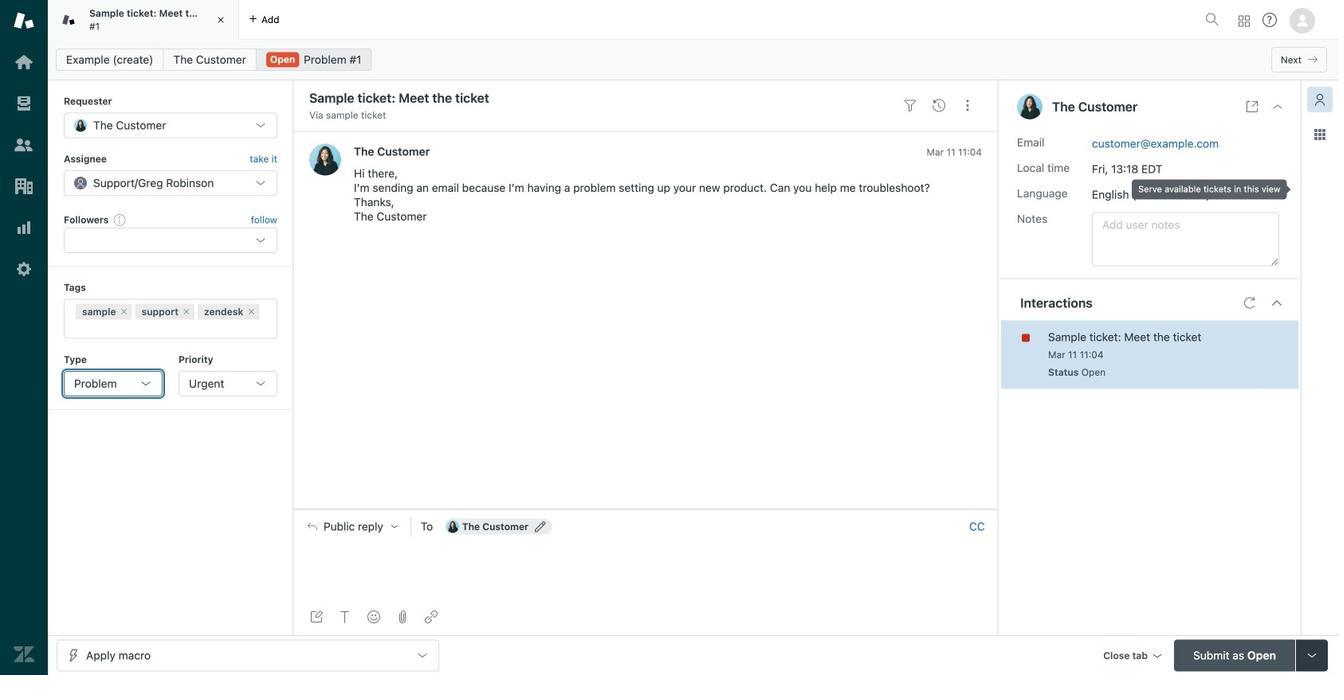 Task type: vqa. For each thing, say whether or not it's contained in the screenshot.
the leftmost Remove icon
yes



Task type: locate. For each thing, give the bounding box(es) containing it.
0 horizontal spatial mar 11 11:04 text field
[[927, 147, 982, 158]]

edit user image
[[535, 522, 546, 533]]

avatar image
[[309, 144, 341, 176]]

zendesk support image
[[14, 10, 34, 31]]

Add user notes text field
[[1092, 212, 1279, 267]]

0 vertical spatial close image
[[213, 12, 229, 28]]

1 horizontal spatial remove image
[[182, 307, 191, 317]]

Mar 11 11:04 text field
[[927, 147, 982, 158], [1048, 350, 1104, 361]]

zendesk products image
[[1239, 16, 1250, 27]]

2 remove image from the left
[[182, 307, 191, 317]]

Subject field
[[306, 88, 893, 108]]

1 horizontal spatial close image
[[1271, 100, 1284, 113]]

main element
[[0, 0, 48, 676]]

0 horizontal spatial remove image
[[119, 307, 129, 317]]

tab
[[48, 0, 239, 40]]

customer@example.com image
[[446, 521, 459, 534]]

admin image
[[14, 259, 34, 280]]

zendesk image
[[14, 645, 34, 666]]

1 vertical spatial mar 11 11:04 text field
[[1048, 350, 1104, 361]]

close image
[[213, 12, 229, 28], [1271, 100, 1284, 113]]

0 horizontal spatial close image
[[213, 12, 229, 28]]

organizations image
[[14, 176, 34, 197]]

remove image
[[247, 307, 256, 317]]

info on adding followers image
[[114, 214, 126, 226]]

displays possible ticket submission types image
[[1306, 650, 1318, 663]]

remove image
[[119, 307, 129, 317], [182, 307, 191, 317]]

tabs tab list
[[48, 0, 1199, 40]]

add link (cmd k) image
[[425, 611, 438, 624]]

insert emojis image
[[367, 611, 380, 624]]

events image
[[933, 99, 945, 112]]

close image inside tabs tab list
[[213, 12, 229, 28]]



Task type: describe. For each thing, give the bounding box(es) containing it.
1 remove image from the left
[[119, 307, 129, 317]]

1 vertical spatial close image
[[1271, 100, 1284, 113]]

secondary element
[[48, 44, 1339, 76]]

reporting image
[[14, 218, 34, 238]]

1 horizontal spatial mar 11 11:04 text field
[[1048, 350, 1104, 361]]

get started image
[[14, 52, 34, 73]]

format text image
[[339, 611, 352, 624]]

view more details image
[[1246, 100, 1259, 113]]

draft mode image
[[310, 611, 323, 624]]

hide composer image
[[639, 503, 652, 516]]

views image
[[14, 93, 34, 114]]

apps image
[[1314, 128, 1326, 141]]

0 vertical spatial mar 11 11:04 text field
[[927, 147, 982, 158]]

get help image
[[1263, 13, 1277, 27]]

add attachment image
[[396, 611, 409, 624]]

ticket actions image
[[961, 99, 974, 112]]

customer context image
[[1314, 93, 1326, 106]]

customers image
[[14, 135, 34, 155]]

user image
[[1017, 94, 1043, 120]]

filter image
[[904, 99, 917, 112]]



